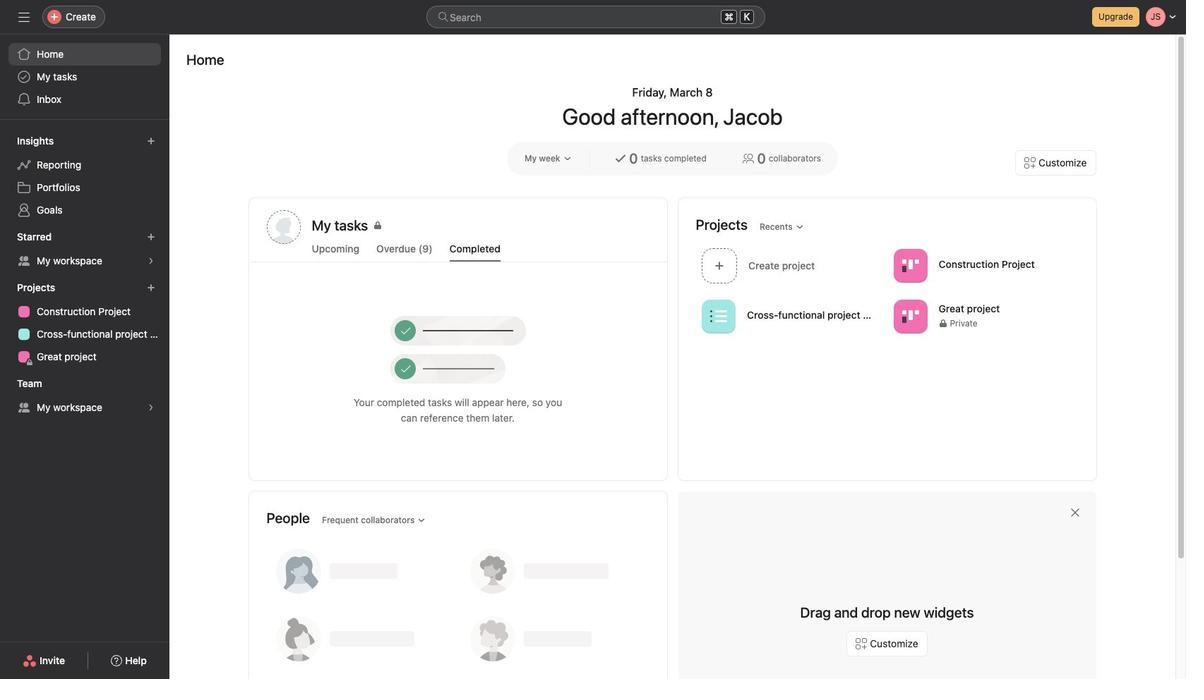 Task type: vqa. For each thing, say whether or not it's contained in the screenshot.
right give
no



Task type: locate. For each thing, give the bounding box(es) containing it.
see details, my workspace image
[[147, 404, 155, 412]]

see details, my workspace image
[[147, 257, 155, 265]]

new project or portfolio image
[[147, 284, 155, 292]]

teams element
[[0, 371, 169, 422]]

None field
[[426, 6, 765, 28]]

global element
[[0, 35, 169, 119]]

new insights image
[[147, 137, 155, 145]]

insights element
[[0, 128, 169, 225]]

board image
[[902, 257, 919, 274]]



Task type: describe. For each thing, give the bounding box(es) containing it.
board image
[[902, 308, 919, 325]]

projects element
[[0, 275, 169, 371]]

add profile photo image
[[267, 210, 300, 244]]

list image
[[710, 308, 727, 325]]

starred element
[[0, 225, 169, 275]]

dismiss image
[[1069, 508, 1081, 519]]

Search tasks, projects, and more text field
[[426, 6, 765, 28]]

hide sidebar image
[[18, 11, 30, 23]]

add items to starred image
[[147, 233, 155, 241]]



